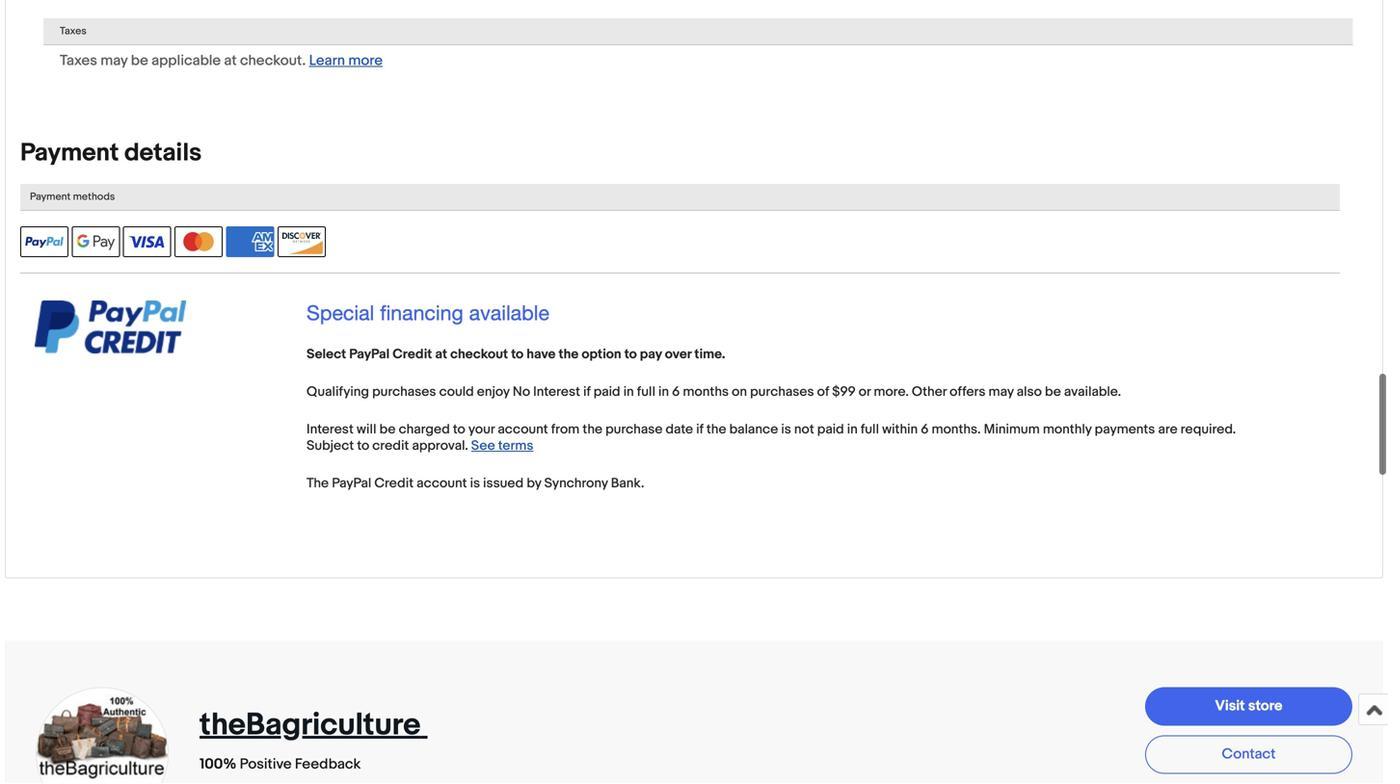 Task type: locate. For each thing, give the bounding box(es) containing it.
select
[[307, 346, 346, 363]]

2 horizontal spatial be
[[1045, 384, 1061, 400]]

thebagriculture
[[200, 707, 421, 745]]

special financing available
[[307, 301, 550, 325]]

0 horizontal spatial is
[[470, 476, 480, 492]]

purchase
[[606, 422, 663, 438]]

be right will
[[380, 422, 396, 438]]

be right also
[[1045, 384, 1061, 400]]

1 horizontal spatial paid
[[817, 422, 844, 438]]

contact link
[[1146, 736, 1353, 775]]

at left checkout. at the top of the page
[[224, 52, 237, 69]]

0 vertical spatial if
[[583, 384, 591, 400]]

other
[[912, 384, 947, 400]]

0 horizontal spatial if
[[583, 384, 591, 400]]

1 vertical spatial taxes
[[60, 52, 97, 69]]

taxes for taxes may be applicable at checkout. learn more
[[60, 52, 97, 69]]

if down option
[[583, 384, 591, 400]]

1 vertical spatial may
[[989, 384, 1014, 400]]

option
[[582, 346, 622, 363]]

at
[[224, 52, 237, 69], [435, 346, 447, 363]]

no
[[513, 384, 530, 400]]

0 vertical spatial may
[[100, 52, 128, 69]]

full
[[637, 384, 656, 400], [861, 422, 879, 438]]

qualifying purchases could enjoy no interest if paid in full in 6 months on purchases of $99 or more. other offers may also be available.
[[307, 384, 1122, 400]]

1 vertical spatial is
[[470, 476, 480, 492]]

$99
[[832, 384, 856, 400]]

2 horizontal spatial the
[[707, 422, 727, 438]]

if
[[583, 384, 591, 400], [696, 422, 704, 438]]

purchases up charged
[[372, 384, 436, 400]]

0 vertical spatial be
[[131, 52, 148, 69]]

1 horizontal spatial is
[[781, 422, 791, 438]]

account inside interest will be charged to your account from the purchase date if the balance is not paid in full within 6 months. minimum monthly payments are required. subject to credit approval.
[[498, 422, 548, 438]]

full left the within
[[861, 422, 879, 438]]

american express image
[[226, 226, 274, 257]]

1 vertical spatial payment
[[30, 191, 71, 203]]

google pay image
[[72, 226, 120, 257]]

may left also
[[989, 384, 1014, 400]]

2 horizontal spatial in
[[847, 422, 858, 438]]

if right date
[[696, 422, 704, 438]]

to left your
[[453, 422, 466, 438]]

1 vertical spatial paid
[[817, 422, 844, 438]]

positive
[[240, 756, 292, 774]]

to left "credit" on the left bottom of the page
[[357, 438, 369, 454]]

1 horizontal spatial full
[[861, 422, 879, 438]]

date
[[666, 422, 693, 438]]

1 vertical spatial if
[[696, 422, 704, 438]]

0 horizontal spatial paid
[[594, 384, 621, 400]]

interest inside interest will be charged to your account from the purchase date if the balance is not paid in full within 6 months. minimum monthly payments are required. subject to credit approval.
[[307, 422, 354, 438]]

credit
[[393, 346, 432, 363], [374, 476, 414, 492]]

0 vertical spatial at
[[224, 52, 237, 69]]

1 vertical spatial interest
[[307, 422, 354, 438]]

1 horizontal spatial interest
[[533, 384, 580, 400]]

in
[[624, 384, 634, 400], [659, 384, 669, 400], [847, 422, 858, 438]]

credit down "credit" on the left bottom of the page
[[374, 476, 414, 492]]

payment up payment methods
[[20, 138, 119, 168]]

visa image
[[123, 226, 171, 257]]

interest right no
[[533, 384, 580, 400]]

details
[[124, 138, 202, 168]]

paid
[[594, 384, 621, 400], [817, 422, 844, 438]]

paypal
[[349, 346, 390, 363], [332, 476, 371, 492]]

6 left months
[[672, 384, 680, 400]]

pay
[[640, 346, 662, 363]]

the right date
[[707, 422, 727, 438]]

interest
[[533, 384, 580, 400], [307, 422, 354, 438]]

see terms link
[[471, 438, 534, 454]]

select paypal credit at checkout to have the option to pay over time.
[[307, 346, 725, 363]]

in down $99
[[847, 422, 858, 438]]

0 vertical spatial taxes
[[60, 25, 87, 37]]

0 vertical spatial is
[[781, 422, 791, 438]]

the right have
[[559, 346, 579, 363]]

credit
[[372, 438, 409, 454]]

0 vertical spatial credit
[[393, 346, 432, 363]]

1 vertical spatial be
[[1045, 384, 1061, 400]]

will
[[357, 422, 377, 438]]

in up the purchase
[[624, 384, 634, 400]]

applicable
[[152, 52, 221, 69]]

may
[[100, 52, 128, 69], [989, 384, 1014, 400]]

0 horizontal spatial 6
[[672, 384, 680, 400]]

1 horizontal spatial 6
[[921, 422, 929, 438]]

is left issued
[[470, 476, 480, 492]]

0 horizontal spatial full
[[637, 384, 656, 400]]

minimum
[[984, 422, 1040, 438]]

may left applicable
[[100, 52, 128, 69]]

taxes
[[60, 25, 87, 37], [60, 52, 97, 69]]

0 horizontal spatial account
[[417, 476, 467, 492]]

be left applicable
[[131, 52, 148, 69]]

the right from
[[583, 422, 603, 438]]

payment
[[20, 138, 119, 168], [30, 191, 71, 203]]

balance
[[730, 422, 778, 438]]

account down approval.
[[417, 476, 467, 492]]

payment methods
[[30, 191, 115, 203]]

is left 'not'
[[781, 422, 791, 438]]

months.
[[932, 422, 981, 438]]

discover image
[[278, 226, 326, 257]]

1 horizontal spatial if
[[696, 422, 704, 438]]

2 vertical spatial be
[[380, 422, 396, 438]]

approval.
[[412, 438, 468, 454]]

store
[[1249, 698, 1283, 715]]

1 vertical spatial paypal
[[332, 476, 371, 492]]

feedback
[[295, 756, 361, 774]]

full down pay
[[637, 384, 656, 400]]

be
[[131, 52, 148, 69], [1045, 384, 1061, 400], [380, 422, 396, 438]]

0 vertical spatial paid
[[594, 384, 621, 400]]

1 horizontal spatial may
[[989, 384, 1014, 400]]

0 horizontal spatial interest
[[307, 422, 354, 438]]

6 right the within
[[921, 422, 929, 438]]

1 vertical spatial at
[[435, 346, 447, 363]]

paid right 'not'
[[817, 422, 844, 438]]

6
[[672, 384, 680, 400], [921, 422, 929, 438]]

paid inside interest will be charged to your account from the purchase date if the balance is not paid in full within 6 months. minimum monthly payments are required. subject to credit approval.
[[817, 422, 844, 438]]

0 vertical spatial account
[[498, 422, 548, 438]]

synchrony
[[544, 476, 608, 492]]

0 vertical spatial interest
[[533, 384, 580, 400]]

0 horizontal spatial the
[[559, 346, 579, 363]]

1 horizontal spatial be
[[380, 422, 396, 438]]

be inside interest will be charged to your account from the purchase date if the balance is not paid in full within 6 months. minimum monthly payments are required. subject to credit approval.
[[380, 422, 396, 438]]

enjoy
[[477, 384, 510, 400]]

1 horizontal spatial purchases
[[750, 384, 814, 400]]

credit down financing
[[393, 346, 432, 363]]

account
[[498, 422, 548, 438], [417, 476, 467, 492]]

if inside interest will be charged to your account from the purchase date if the balance is not paid in full within 6 months. minimum monthly payments are required. subject to credit approval.
[[696, 422, 704, 438]]

have
[[527, 346, 556, 363]]

purchases
[[372, 384, 436, 400], [750, 384, 814, 400]]

paypal image
[[20, 226, 68, 257]]

paypal right select
[[349, 346, 390, 363]]

credit for at
[[393, 346, 432, 363]]

is
[[781, 422, 791, 438], [470, 476, 480, 492]]

visit
[[1215, 698, 1245, 715]]

paypal right the
[[332, 476, 371, 492]]

0 vertical spatial payment
[[20, 138, 119, 168]]

100%
[[200, 756, 236, 774]]

1 vertical spatial 6
[[921, 422, 929, 438]]

account down no
[[498, 422, 548, 438]]

the
[[559, 346, 579, 363], [583, 422, 603, 438], [707, 422, 727, 438]]

payment for payment details
[[20, 138, 119, 168]]

1 vertical spatial full
[[861, 422, 879, 438]]

see
[[471, 438, 495, 454]]

to
[[511, 346, 524, 363], [625, 346, 637, 363], [453, 422, 466, 438], [357, 438, 369, 454]]

1 horizontal spatial account
[[498, 422, 548, 438]]

2 taxes from the top
[[60, 52, 97, 69]]

1 horizontal spatial the
[[583, 422, 603, 438]]

checkout
[[450, 346, 508, 363]]

visit store link
[[1146, 688, 1353, 726]]

interest will be charged to your account from the purchase date if the balance is not paid in full within 6 months. minimum monthly payments are required. subject to credit approval.
[[307, 422, 1236, 454]]

0 horizontal spatial purchases
[[372, 384, 436, 400]]

interest left will
[[307, 422, 354, 438]]

0 horizontal spatial be
[[131, 52, 148, 69]]

available.
[[1064, 384, 1122, 400]]

1 purchases from the left
[[372, 384, 436, 400]]

paypal for select
[[349, 346, 390, 363]]

paid down option
[[594, 384, 621, 400]]

thebagriculture link
[[200, 707, 428, 745]]

purchases left of
[[750, 384, 814, 400]]

credit for account
[[374, 476, 414, 492]]

1 vertical spatial credit
[[374, 476, 414, 492]]

payment left 'methods'
[[30, 191, 71, 203]]

at left checkout
[[435, 346, 447, 363]]

1 vertical spatial account
[[417, 476, 467, 492]]

0 vertical spatial paypal
[[349, 346, 390, 363]]

in down pay
[[659, 384, 669, 400]]

1 taxes from the top
[[60, 25, 87, 37]]



Task type: describe. For each thing, give the bounding box(es) containing it.
the paypal credit account is issued by synchrony bank.
[[307, 476, 645, 492]]

over
[[665, 346, 692, 363]]

monthly
[[1043, 422, 1092, 438]]

contact
[[1222, 746, 1276, 763]]

to left have
[[511, 346, 524, 363]]

master card image
[[175, 226, 223, 257]]

in inside interest will be charged to your account from the purchase date if the balance is not paid in full within 6 months. minimum monthly payments are required. subject to credit approval.
[[847, 422, 858, 438]]

full inside interest will be charged to your account from the purchase date if the balance is not paid in full within 6 months. minimum monthly payments are required. subject to credit approval.
[[861, 422, 879, 438]]

offers
[[950, 384, 986, 400]]

1 horizontal spatial at
[[435, 346, 447, 363]]

more.
[[874, 384, 909, 400]]

time.
[[695, 346, 725, 363]]

6 inside interest will be charged to your account from the purchase date if the balance is not paid in full within 6 months. minimum monthly payments are required. subject to credit approval.
[[921, 422, 929, 438]]

to left pay
[[625, 346, 637, 363]]

0 vertical spatial full
[[637, 384, 656, 400]]

special
[[307, 301, 374, 325]]

visit store
[[1215, 698, 1283, 715]]

available
[[469, 301, 550, 325]]

qualifying
[[307, 384, 369, 400]]

from
[[551, 422, 580, 438]]

payments
[[1095, 422, 1155, 438]]

on
[[732, 384, 747, 400]]

thebagriculture image
[[35, 687, 170, 784]]

2 purchases from the left
[[750, 384, 814, 400]]

also
[[1017, 384, 1042, 400]]

more
[[348, 52, 383, 69]]

be for interest will be charged to your account from the purchase date if the balance is not paid in full within 6 months. minimum monthly payments are required. subject to credit approval.
[[380, 422, 396, 438]]

required.
[[1181, 422, 1236, 438]]

learn more link
[[309, 52, 383, 69]]

100% positive feedback
[[200, 756, 361, 774]]

0 horizontal spatial in
[[624, 384, 634, 400]]

subject
[[307, 438, 354, 454]]

paypal for the
[[332, 476, 371, 492]]

0 horizontal spatial at
[[224, 52, 237, 69]]

financing
[[380, 301, 464, 325]]

checkout.
[[240, 52, 306, 69]]

see terms
[[471, 438, 534, 454]]

0 horizontal spatial may
[[100, 52, 128, 69]]

your
[[469, 422, 495, 438]]

payment details
[[20, 138, 202, 168]]

issued
[[483, 476, 524, 492]]

methods
[[73, 191, 115, 203]]

bank.
[[611, 476, 645, 492]]

payment for payment methods
[[30, 191, 71, 203]]

learn
[[309, 52, 345, 69]]

0 vertical spatial 6
[[672, 384, 680, 400]]

charged
[[399, 422, 450, 438]]

by
[[527, 476, 541, 492]]

within
[[882, 422, 918, 438]]

be for taxes may be applicable at checkout. learn more
[[131, 52, 148, 69]]

1 horizontal spatial in
[[659, 384, 669, 400]]

or
[[859, 384, 871, 400]]

could
[[439, 384, 474, 400]]

months
[[683, 384, 729, 400]]

taxes for taxes
[[60, 25, 87, 37]]

is inside interest will be charged to your account from the purchase date if the balance is not paid in full within 6 months. minimum monthly payments are required. subject to credit approval.
[[781, 422, 791, 438]]

terms
[[498, 438, 534, 454]]

are
[[1158, 422, 1178, 438]]

not
[[794, 422, 814, 438]]

of
[[817, 384, 829, 400]]

the
[[307, 476, 329, 492]]

taxes may be applicable at checkout. learn more
[[60, 52, 383, 69]]



Task type: vqa. For each thing, say whether or not it's contained in the screenshot.
middle BE
yes



